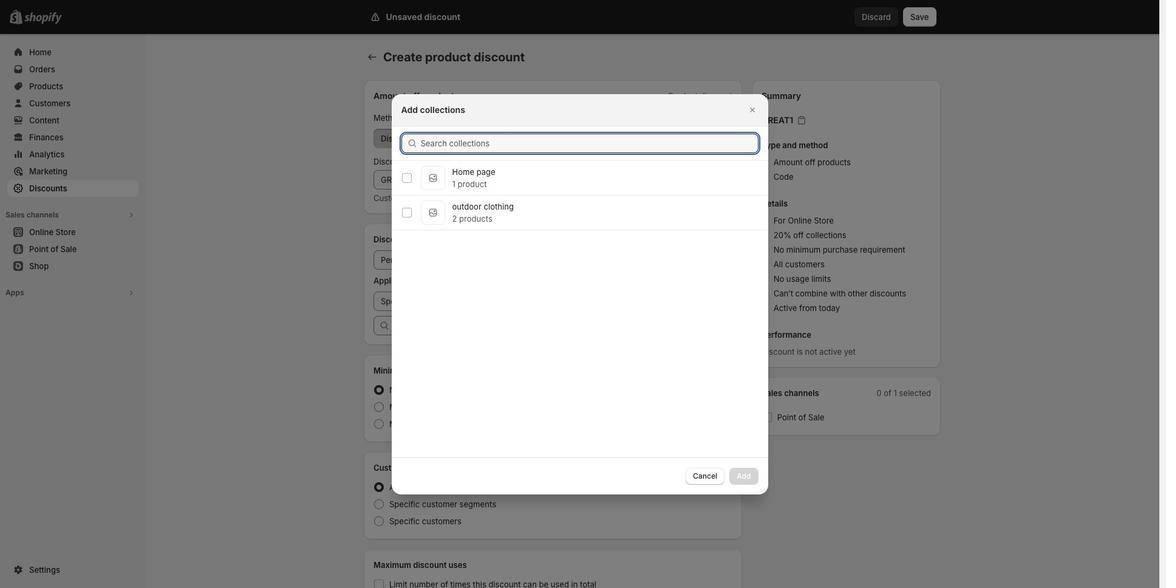 Task type: describe. For each thing, give the bounding box(es) containing it.
Search collections text field
[[421, 133, 759, 153]]



Task type: vqa. For each thing, say whether or not it's contained in the screenshot.
SHOPIFY image
yes



Task type: locate. For each thing, give the bounding box(es) containing it.
dialog
[[0, 94, 1160, 494]]

shopify image
[[24, 12, 62, 24]]



